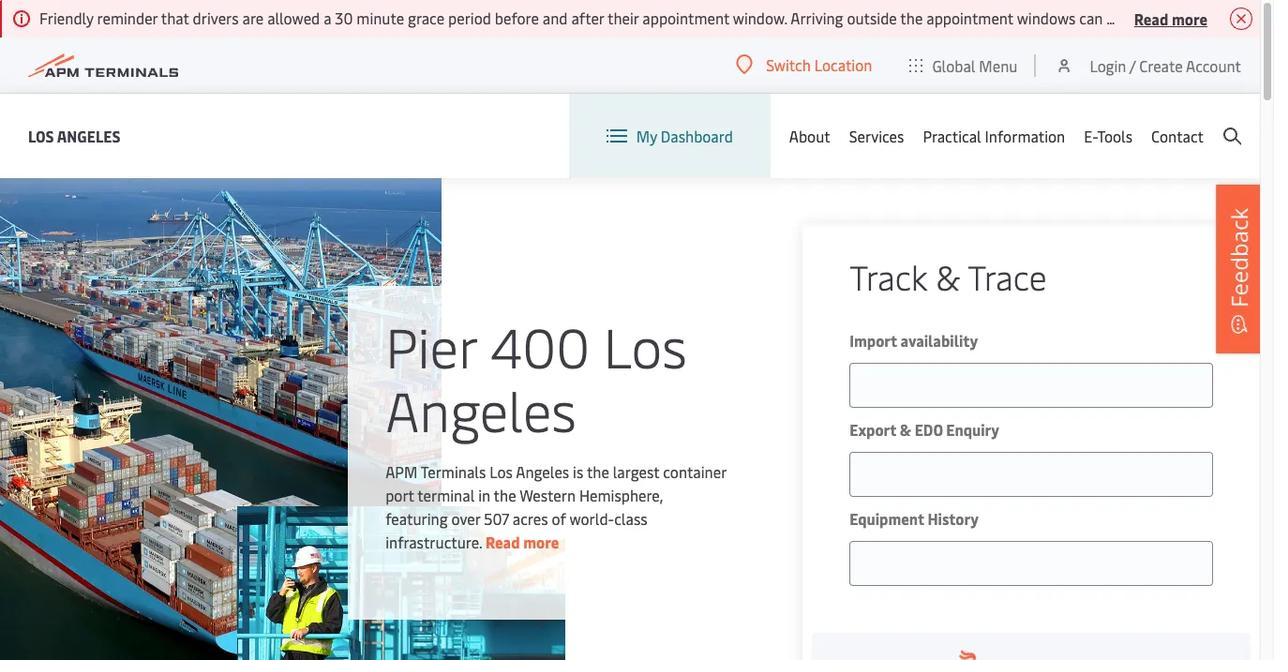Task type: vqa. For each thing, say whether or not it's contained in the screenshot.
the right "more"
yes



Task type: locate. For each thing, give the bounding box(es) containing it.
western
[[520, 484, 576, 505]]

services button
[[849, 94, 904, 178]]

1 horizontal spatial los
[[490, 461, 513, 482]]

la secondary image
[[237, 506, 566, 660]]

1 vertical spatial read
[[486, 531, 520, 552]]

login / create account link
[[1056, 38, 1242, 93]]

export
[[850, 419, 897, 440]]

featuring
[[386, 508, 448, 528]]

the right is
[[587, 461, 609, 482]]

0 horizontal spatial &
[[900, 419, 912, 440]]

hemisphere,
[[580, 484, 663, 505]]

login / create account
[[1090, 55, 1242, 75]]

read more
[[1135, 8, 1208, 29], [486, 531, 559, 552]]

location
[[815, 54, 873, 75]]

container
[[663, 461, 727, 482]]

angeles inside apm terminals los angeles is the largest container port terminal in the western hemisphere, featuring over 507 acres of world-class infrastructure.
[[516, 461, 570, 482]]

more
[[1172, 8, 1208, 29], [523, 531, 559, 552]]

1 horizontal spatial the
[[587, 461, 609, 482]]

practical
[[923, 126, 982, 146]]

global menu
[[933, 55, 1018, 75]]

apm terminals los angeles is the largest container port terminal in the western hemisphere, featuring over 507 acres of world-class infrastructure.
[[386, 461, 727, 552]]

tools
[[1098, 126, 1133, 146]]

the right "in"
[[494, 484, 516, 505]]

login
[[1090, 55, 1127, 75]]

apm
[[386, 461, 418, 482]]

practical information button
[[923, 94, 1066, 178]]

read
[[1135, 8, 1169, 29], [486, 531, 520, 552]]

feedback
[[1224, 208, 1255, 308]]

1 vertical spatial the
[[494, 484, 516, 505]]

0 vertical spatial &
[[936, 253, 961, 299]]

& left the trace
[[936, 253, 961, 299]]

read down the 507
[[486, 531, 520, 552]]

switch location
[[766, 54, 873, 75]]

more down acres
[[523, 531, 559, 552]]

read inside read more button
[[1135, 8, 1169, 29]]

2 vertical spatial los
[[490, 461, 513, 482]]

angeles
[[57, 125, 121, 146], [386, 372, 577, 446], [516, 461, 570, 482]]

equipment history
[[850, 508, 979, 529]]

in
[[478, 484, 491, 505]]

los angeles pier 400 image
[[0, 178, 442, 660]]

1 vertical spatial angeles
[[386, 372, 577, 446]]

1 vertical spatial &
[[900, 419, 912, 440]]

0 horizontal spatial more
[[523, 531, 559, 552]]

0 vertical spatial read more
[[1135, 8, 1208, 29]]

2 vertical spatial angeles
[[516, 461, 570, 482]]

read more for read more link
[[486, 531, 559, 552]]

&
[[936, 253, 961, 299], [900, 419, 912, 440]]

1 vertical spatial read more
[[486, 531, 559, 552]]

class
[[615, 508, 648, 528]]

e-
[[1084, 126, 1098, 146]]

read more button
[[1135, 7, 1208, 30]]

1 horizontal spatial &
[[936, 253, 961, 299]]

terminal
[[418, 484, 475, 505]]

los angeles link
[[28, 124, 121, 148]]

& left edo
[[900, 419, 912, 440]]

about button
[[790, 94, 831, 178]]

2 horizontal spatial los
[[604, 308, 687, 382]]

read for read more link
[[486, 531, 520, 552]]

0 vertical spatial los
[[28, 125, 54, 146]]

angeles inside pier 400 los angeles
[[386, 372, 577, 446]]

edo
[[915, 419, 943, 440]]

los inside apm terminals los angeles is the largest container port terminal in the western hemisphere, featuring over 507 acres of world-class infrastructure.
[[490, 461, 513, 482]]

los
[[28, 125, 54, 146], [604, 308, 687, 382], [490, 461, 513, 482]]

0 horizontal spatial read
[[486, 531, 520, 552]]

history
[[928, 508, 979, 529]]

more inside button
[[1172, 8, 1208, 29]]

1 vertical spatial more
[[523, 531, 559, 552]]

angeles for pier
[[386, 372, 577, 446]]

read more down acres
[[486, 531, 559, 552]]

1 horizontal spatial read
[[1135, 8, 1169, 29]]

pier
[[386, 308, 477, 382]]

0 horizontal spatial read more
[[486, 531, 559, 552]]

read more up login / create account
[[1135, 8, 1208, 29]]

dashboard
[[661, 126, 733, 146]]

more left close alert icon
[[1172, 8, 1208, 29]]

the
[[587, 461, 609, 482], [494, 484, 516, 505]]

close alert image
[[1231, 8, 1253, 30]]

switch
[[766, 54, 811, 75]]

0 vertical spatial more
[[1172, 8, 1208, 29]]

trace
[[968, 253, 1047, 299]]

1 horizontal spatial more
[[1172, 8, 1208, 29]]

1 vertical spatial los
[[604, 308, 687, 382]]

400
[[490, 308, 590, 382]]

los inside pier 400 los angeles
[[604, 308, 687, 382]]

0 vertical spatial the
[[587, 461, 609, 482]]

infrastructure.
[[386, 531, 482, 552]]

1 horizontal spatial read more
[[1135, 8, 1208, 29]]

0 vertical spatial read
[[1135, 8, 1169, 29]]

507
[[484, 508, 509, 528]]

read up login / create account link
[[1135, 8, 1169, 29]]



Task type: describe. For each thing, give the bounding box(es) containing it.
of
[[552, 508, 566, 528]]

read more link
[[486, 531, 559, 552]]

track
[[850, 253, 928, 299]]

about
[[790, 126, 831, 146]]

los angeles
[[28, 125, 121, 146]]

contact button
[[1152, 94, 1204, 178]]

practical information
[[923, 126, 1066, 146]]

e-tools button
[[1084, 94, 1133, 178]]

account
[[1186, 55, 1242, 75]]

track & trace
[[850, 253, 1047, 299]]

& for edo
[[900, 419, 912, 440]]

enquiry
[[946, 419, 1000, 440]]

my dashboard
[[637, 126, 733, 146]]

0 vertical spatial angeles
[[57, 125, 121, 146]]

feedback button
[[1216, 185, 1263, 354]]

is
[[573, 461, 584, 482]]

read for read more button on the right
[[1135, 8, 1169, 29]]

acres
[[513, 508, 548, 528]]

menu
[[979, 55, 1018, 75]]

los for pier 400 los angeles
[[604, 308, 687, 382]]

more for read more link
[[523, 531, 559, 552]]

create
[[1140, 55, 1183, 75]]

equipment
[[850, 508, 925, 529]]

global menu button
[[891, 37, 1037, 93]]

global
[[933, 55, 976, 75]]

contact
[[1152, 126, 1204, 146]]

my dashboard button
[[607, 94, 733, 178]]

e-tools
[[1084, 126, 1133, 146]]

information
[[985, 126, 1066, 146]]

0 horizontal spatial the
[[494, 484, 516, 505]]

more for read more button on the right
[[1172, 8, 1208, 29]]

0 horizontal spatial los
[[28, 125, 54, 146]]

terminals
[[421, 461, 486, 482]]

/
[[1130, 55, 1136, 75]]

services
[[849, 126, 904, 146]]

pier 400 los angeles
[[386, 308, 687, 446]]

import availability
[[850, 330, 978, 351]]

availability
[[901, 330, 978, 351]]

switch location button
[[736, 54, 873, 75]]

los for apm terminals los angeles is the largest container port terminal in the western hemisphere, featuring over 507 acres of world-class infrastructure.
[[490, 461, 513, 482]]

angeles for apm
[[516, 461, 570, 482]]

export & edo enquiry
[[850, 419, 1000, 440]]

largest
[[613, 461, 660, 482]]

world-
[[570, 508, 615, 528]]

over
[[452, 508, 481, 528]]

my
[[637, 126, 657, 146]]

port
[[386, 484, 414, 505]]

import
[[850, 330, 897, 351]]

read more for read more button on the right
[[1135, 8, 1208, 29]]

& for trace
[[936, 253, 961, 299]]



